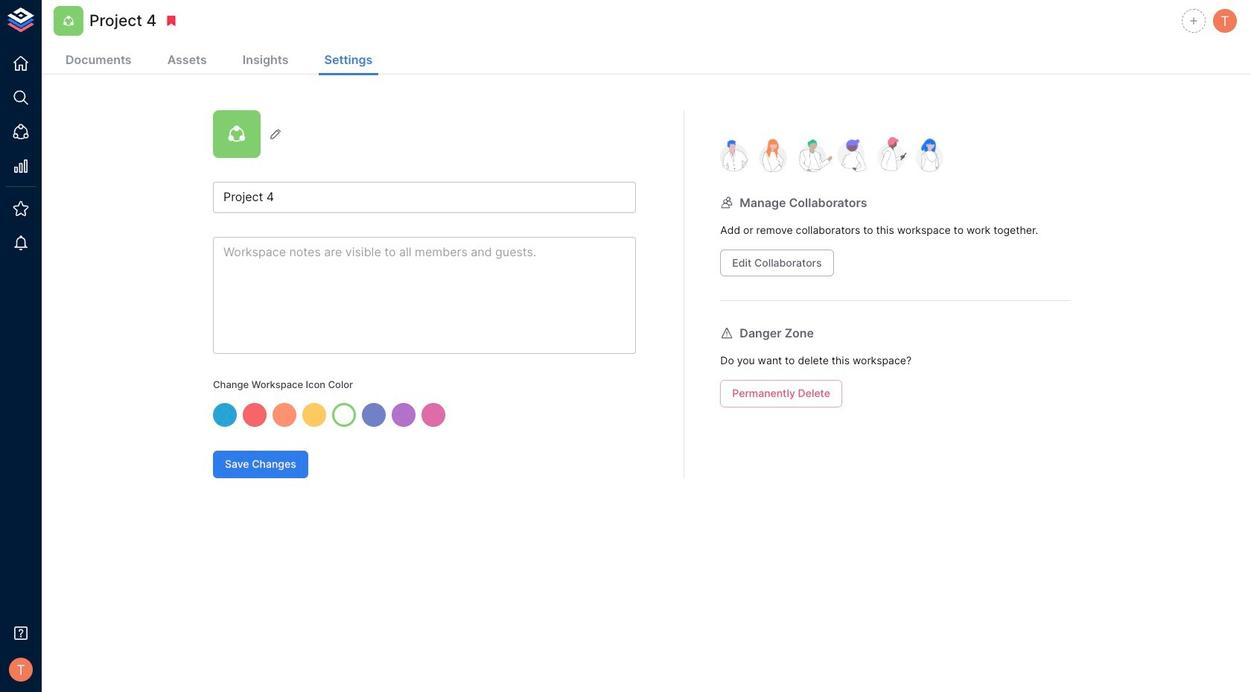 Task type: locate. For each thing, give the bounding box(es) containing it.
Workspace Name text field
[[213, 182, 636, 213]]

remove bookmark image
[[165, 14, 178, 28]]



Task type: describe. For each thing, give the bounding box(es) containing it.
Workspace notes are visible to all members and guests. text field
[[213, 237, 636, 354]]



Task type: vqa. For each thing, say whether or not it's contained in the screenshot.
Remove Bookmark Image
yes



